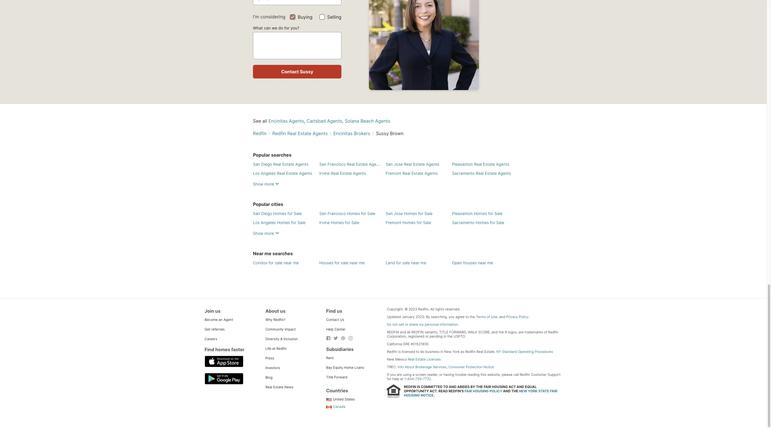 Task type: describe. For each thing, give the bounding box(es) containing it.
can
[[264, 26, 271, 30]]

fremont real estate agents link
[[386, 171, 438, 176]]

1 horizontal spatial about
[[405, 366, 415, 370]]

1 horizontal spatial the
[[470, 315, 476, 320]]

me for condos
[[293, 261, 299, 266]]

cities
[[271, 202, 284, 208]]

fremont for searches
[[386, 171, 402, 176]]

contact sussy button
[[253, 65, 342, 79]]

consumer
[[449, 366, 466, 370]]

i'm considering
[[253, 14, 286, 20]]

equal housing opportunity image
[[387, 385, 401, 399]]

rent. button
[[327, 357, 335, 361]]

0 vertical spatial about
[[266, 309, 279, 315]]

score,
[[479, 331, 491, 335]]

open houses near me link
[[453, 261, 494, 266]]

rent.
[[327, 357, 335, 361]]

pleasanton for popular cities
[[453, 211, 473, 216]]

homes down pleasanton homes for sale link
[[476, 221, 489, 225]]

Selling checkbox
[[320, 14, 325, 20]]

1 vertical spatial do
[[421, 350, 425, 355]]

redfin?
[[274, 318, 286, 322]]

selling
[[328, 14, 342, 20]]

san diego homes for sale
[[253, 211, 302, 216]]

homes
[[216, 347, 231, 353]]

notice
[[484, 366, 495, 370]]

considering
[[261, 14, 286, 20]]

sacramento for popular cities
[[453, 221, 475, 225]]

use
[[492, 315, 498, 320]]

houses
[[320, 261, 334, 266]]

7732
[[423, 378, 432, 382]]

life at redfin button
[[266, 347, 287, 351]]

san for san diego homes for sale
[[253, 211, 260, 216]]

housing inside redfin is committed to and abides by the fair housing act and equal opportunity act. read redfin's
[[492, 386, 508, 390]]

. down updated january 2023: by searching, you agree to the terms of use , and privacy policy .
[[458, 323, 459, 327]]

redfin down &
[[277, 347, 287, 351]]

as
[[461, 350, 465, 355]]

referrals
[[212, 328, 225, 332]]

me for houses
[[359, 261, 365, 266]]

san for san diego real estate agents
[[253, 162, 260, 167]]

0 vertical spatial new
[[445, 350, 452, 355]]

us flag image
[[327, 399, 332, 402]]

corporation,
[[387, 335, 407, 339]]

us for find us
[[337, 309, 343, 315]]

updated january 2023: by searching, you agree to the terms of use , and privacy policy .
[[387, 315, 530, 320]]

do not sell or share my personal information link
[[387, 323, 458, 327]]

title
[[327, 376, 334, 380]]

new mexico real estate licenses
[[387, 358, 441, 362]]

1 horizontal spatial the
[[512, 390, 519, 394]]

land for sale near me
[[386, 261, 427, 266]]

estate up sacramento real estate agents
[[484, 162, 495, 167]]

act
[[509, 386, 517, 390]]

1 horizontal spatial and
[[504, 390, 511, 394]]

redfin real estate agents
[[273, 131, 328, 137]]

call
[[514, 373, 519, 378]]

fremont for cities
[[386, 221, 402, 225]]

jose for popular searches
[[394, 162, 403, 167]]

show more link for searches
[[253, 179, 281, 188]]

me for land
[[421, 261, 427, 266]]

2 horizontal spatial the
[[499, 331, 504, 335]]

1-844-759-7732 link
[[405, 378, 432, 382]]

privacy
[[507, 315, 519, 320]]

redfin facebook image
[[327, 337, 331, 341]]

. up the trademarks
[[529, 315, 530, 320]]

trademarks
[[525, 331, 544, 335]]

redfin pinterest image
[[341, 337, 346, 341]]

estate up info about brokerage services link on the bottom right
[[416, 358, 426, 362]]

san for san jose homes for sale
[[386, 211, 393, 216]]

you inside the if you are using a screen reader, or having trouble reading this website, please call redfin customer support for help at
[[390, 373, 396, 378]]

get
[[205, 328, 211, 332]]

diego for searches
[[261, 162, 272, 167]]

redfin right the redfin link
[[273, 131, 286, 137]]

uspto.
[[454, 335, 466, 339]]

is
[[399, 350, 401, 355]]

pleasanton for popular searches
[[453, 162, 473, 167]]

carlsbad
[[307, 118, 326, 124]]

ny
[[497, 350, 502, 355]]

redfin inside the if you are using a screen reader, or having trouble reading this website, please call redfin customer support for help at
[[520, 373, 531, 378]]

sussy brown
[[376, 131, 404, 137]]

download the redfin app on the apple app store image
[[205, 357, 243, 368]]

irvine for popular cities
[[320, 221, 330, 225]]

new
[[520, 390, 528, 394]]

for inside the if you are using a screen reader, or having trouble reading this website, please call redfin customer support for help at
[[387, 378, 392, 382]]

contact us
[[327, 318, 345, 322]]

contact for contact us
[[327, 318, 339, 322]]

Buying checkbox
[[290, 14, 296, 20]]

the inside redfin is committed to and abides by the fair housing act and equal opportunity act. read redfin's
[[477, 386, 483, 390]]

near for condos for sale near me
[[284, 261, 292, 266]]

, left solana
[[343, 118, 344, 124]]

0 vertical spatial at
[[273, 347, 276, 351]]

redfin down see
[[253, 131, 267, 137]]

california dre #01521930
[[387, 343, 429, 347]]

info
[[398, 366, 404, 370]]

diego for cities
[[261, 211, 272, 216]]

1 vertical spatial searches
[[273, 251, 293, 257]]

real estate news button
[[266, 386, 294, 390]]

brokerage
[[416, 366, 432, 370]]

sacramento homes for sale link
[[453, 221, 505, 225]]

, left the privacy
[[498, 315, 499, 320]]

find for find homes faster
[[205, 347, 214, 353]]

sacramento real estate agents
[[453, 171, 512, 176]]

ny standard operating procedures link
[[497, 350, 554, 355]]

0 vertical spatial searches
[[271, 152, 292, 158]]

estate down the san diego real estate agents
[[286, 171, 298, 176]]

. up committed
[[432, 378, 433, 382]]

press button
[[266, 357, 275, 361]]

impact
[[285, 328, 296, 332]]

near me searches
[[253, 251, 293, 257]]

share
[[410, 323, 419, 327]]

0 horizontal spatial and
[[449, 386, 457, 390]]

pending
[[430, 335, 443, 339]]

homes up fremont homes for sale link
[[404, 211, 418, 216]]

1 vertical spatial to
[[417, 350, 420, 355]]

redfin for and
[[387, 331, 400, 335]]

1 vertical spatial sussy
[[376, 131, 389, 137]]

states
[[345, 398, 355, 402]]

condos for sale near me
[[253, 261, 299, 266]]

popular for popular cities
[[253, 202, 270, 208]]

pleasanton real estate agents
[[453, 162, 510, 167]]

canada link
[[327, 405, 346, 410]]

find homes faster
[[205, 347, 245, 353]]

find for find us
[[327, 309, 336, 315]]

services
[[433, 366, 447, 370]]

a
[[413, 373, 415, 378]]

to
[[444, 386, 449, 390]]

pleasanton real estate agents link
[[453, 162, 510, 167]]

policy
[[490, 390, 503, 394]]

using
[[403, 373, 412, 378]]

0 horizontal spatial do
[[279, 26, 284, 30]]

show more link for cities
[[253, 229, 281, 237]]

homes down san diego homes for sale link
[[277, 221, 290, 225]]

estate up los angeles real estate agents link
[[283, 162, 295, 167]]

sussy inside button
[[300, 69, 314, 75]]

(      )      - text field
[[258, 0, 337, 2]]

subsidiaries
[[327, 347, 354, 353]]

us for join us
[[215, 309, 221, 315]]

san francisco homes for sale
[[320, 211, 376, 216]]

francisco for popular cities
[[328, 211, 346, 216]]

redfin real estate agents link
[[273, 131, 328, 137]]

los angeles homes for sale
[[253, 221, 306, 225]]

condos for sale near me link
[[253, 261, 299, 266]]

sacramento for popular searches
[[453, 171, 475, 176]]

san jose real estate agents link
[[386, 162, 440, 167]]

policy
[[520, 315, 529, 320]]

homes down san francisco homes for sale 'link'
[[331, 221, 344, 225]]

san francisco homes for sale link
[[320, 211, 376, 216]]

popular for popular searches
[[253, 152, 270, 158]]

january
[[402, 315, 415, 320]]

redfin and all redfin variants, title forward, walk score, and the r logos, are trademarks of redfin corporation, registered or pending in the uspto.
[[387, 331, 559, 339]]

center
[[335, 328, 346, 332]]

committed
[[421, 386, 443, 390]]

estate down san francisco real estate agents
[[340, 171, 352, 176]]

houses for sale near me link
[[320, 261, 365, 266]]

0 horizontal spatial the
[[448, 335, 453, 339]]

fremont real estate agents
[[386, 171, 438, 176]]

new york state fair housing notice link
[[404, 390, 558, 398]]

angeles for searches
[[261, 171, 276, 176]]

all inside the redfin and all redfin variants, title forward, walk score, and the r logos, are trademarks of redfin corporation, registered or pending in the uspto.
[[407, 331, 411, 335]]

estate down pleasanton real estate agents link
[[485, 171, 497, 176]]

sale for houses
[[341, 261, 349, 266]]

r
[[505, 331, 508, 335]]

why redfin?
[[266, 318, 286, 322]]

show more for cities
[[253, 231, 274, 236]]

abides
[[458, 386, 470, 390]]

estate up irvine real estate agents
[[356, 162, 368, 167]]



Task type: locate. For each thing, give the bounding box(es) containing it.
the left "r"
[[499, 331, 504, 335]]

0 vertical spatial are
[[519, 331, 524, 335]]

1 vertical spatial francisco
[[328, 211, 346, 216]]

if you are using a screen reader, or having trouble reading this website, please call redfin customer support for help at
[[387, 373, 561, 382]]

life
[[266, 347, 272, 351]]

0 vertical spatial find
[[327, 309, 336, 315]]

fair housing policy link
[[465, 390, 503, 394]]

2 sale from the left
[[341, 261, 349, 266]]

copyright:
[[387, 308, 404, 312]]

4 near from the left
[[478, 261, 487, 266]]

1 angeles from the top
[[261, 171, 276, 176]]

us
[[215, 309, 221, 315], [280, 309, 286, 315], [337, 309, 343, 315]]

you down reserved.
[[449, 315, 455, 320]]

1 vertical spatial show
[[253, 231, 264, 236]]

fremont down san jose homes for sale link on the right of the page
[[386, 221, 402, 225]]

1 pleasanton from the top
[[453, 162, 473, 167]]

notice
[[421, 394, 434, 398]]

1 near from the left
[[284, 261, 292, 266]]

we
[[272, 26, 278, 30]]

in
[[444, 335, 447, 339], [441, 350, 444, 355]]

popular left cities
[[253, 202, 270, 208]]

irvine homes for sale
[[320, 221, 360, 225]]

0 vertical spatial los
[[253, 171, 260, 176]]

estate
[[298, 131, 312, 137], [283, 162, 295, 167], [356, 162, 368, 167], [414, 162, 425, 167], [484, 162, 495, 167], [286, 171, 298, 176], [340, 171, 352, 176], [412, 171, 424, 176], [485, 171, 497, 176], [416, 358, 426, 362], [274, 386, 284, 390]]

1 vertical spatial of
[[545, 331, 548, 335]]

of left use on the right
[[487, 315, 491, 320]]

are right logos,
[[519, 331, 524, 335]]

near
[[284, 261, 292, 266], [350, 261, 358, 266], [412, 261, 420, 266], [478, 261, 487, 266]]

for
[[285, 26, 290, 30], [288, 211, 293, 216], [361, 211, 367, 216], [419, 211, 424, 216], [489, 211, 494, 216], [292, 221, 297, 225], [345, 221, 351, 225], [417, 221, 422, 225], [491, 221, 496, 225], [269, 261, 274, 266], [335, 261, 340, 266], [397, 261, 402, 266], [387, 378, 392, 382]]

careers button
[[205, 338, 217, 342]]

1 vertical spatial diego
[[261, 211, 272, 216]]

1 vertical spatial show more link
[[253, 229, 281, 237]]

why
[[266, 318, 273, 322]]

or right sell
[[405, 323, 409, 327]]

new york state fair housing notice
[[404, 390, 558, 398]]

join us
[[205, 309, 221, 315]]

at right life
[[273, 347, 276, 351]]

©
[[405, 308, 408, 312]]

new up trec:
[[387, 358, 395, 362]]

are inside the redfin and all redfin variants, title forward, walk score, and the r logos, are trademarks of redfin corporation, registered or pending in the uspto.
[[519, 331, 524, 335]]

san jose real estate agents
[[386, 162, 440, 167]]

0 vertical spatial show
[[253, 182, 264, 187]]

show more link down the los angeles homes for sale link
[[253, 229, 281, 237]]

0 vertical spatial fremont
[[386, 171, 402, 176]]

irvine down san francisco homes for sale 'link'
[[320, 221, 330, 225]]

1 vertical spatial pleasanton
[[453, 211, 473, 216]]

sale for land
[[403, 261, 410, 266]]

blog
[[266, 376, 273, 380]]

2 sacramento from the top
[[453, 221, 475, 225]]

0 horizontal spatial new
[[387, 358, 395, 362]]

redfin
[[253, 131, 267, 137], [273, 131, 286, 137], [549, 331, 559, 335], [277, 347, 287, 351], [387, 350, 398, 355], [466, 350, 476, 355], [520, 373, 531, 378]]

all
[[263, 118, 267, 124], [407, 331, 411, 335]]

and right act
[[517, 386, 525, 390]]

2 horizontal spatial us
[[337, 309, 343, 315]]

1 vertical spatial popular
[[253, 202, 270, 208]]

irvine for popular searches
[[320, 171, 330, 176]]

or down trec: info about brokerage services , consumer protection notice
[[440, 373, 443, 378]]

show more down the los angeles homes for sale link
[[253, 231, 274, 236]]

us up redfin?
[[280, 309, 286, 315]]

agent
[[224, 318, 233, 322]]

, left carlsbad
[[304, 118, 306, 124]]

sale for condos
[[275, 261, 283, 266]]

redfin link
[[253, 131, 267, 137]]

more for searches
[[265, 182, 274, 187]]

canadian flag image
[[327, 406, 332, 409]]

houses for sale near me
[[320, 261, 365, 266]]

1 horizontal spatial encinitas
[[334, 131, 353, 137]]

registered
[[408, 335, 425, 339]]

jose for popular cities
[[394, 211, 403, 216]]

los for popular cities
[[253, 221, 260, 225]]

#01521930
[[411, 343, 429, 347]]

estate up fremont real estate agents link
[[414, 162, 425, 167]]

759-
[[416, 378, 423, 382]]

1 horizontal spatial do
[[421, 350, 425, 355]]

press
[[266, 357, 275, 361]]

sale down near me searches
[[275, 261, 283, 266]]

york
[[453, 350, 460, 355]]

homes up irvine homes for sale link
[[347, 211, 360, 216]]

1 vertical spatial irvine
[[320, 221, 330, 225]]

show for popular searches
[[253, 182, 264, 187]]

irvine down san francisco real estate agents
[[320, 171, 330, 176]]

if
[[387, 373, 390, 378]]

opportunity
[[404, 390, 429, 394]]

searches up condos for sale near me link on the bottom of the page
[[273, 251, 293, 257]]

0 vertical spatial contact
[[281, 69, 299, 75]]

and
[[449, 386, 457, 390], [517, 386, 525, 390], [504, 390, 511, 394]]

condos
[[253, 261, 268, 266]]

more for cities
[[265, 231, 274, 236]]

2 horizontal spatial and
[[500, 315, 506, 320]]

1 jose from the top
[[394, 162, 403, 167]]

1 vertical spatial are
[[397, 373, 402, 378]]

estate down the san jose real estate agents
[[412, 171, 424, 176]]

1 diego from the top
[[261, 162, 272, 167]]

0 horizontal spatial find
[[205, 347, 214, 353]]

None text field
[[258, 35, 337, 56]]

1 horizontal spatial us
[[280, 309, 286, 315]]

0 vertical spatial francisco
[[328, 162, 346, 167]]

estate left 'news'
[[274, 386, 284, 390]]

2 jose from the top
[[394, 211, 403, 216]]

reserved.
[[446, 308, 461, 312]]

sussy
[[300, 69, 314, 75], [376, 131, 389, 137]]

1 horizontal spatial sale
[[341, 261, 349, 266]]

2 vertical spatial or
[[440, 373, 443, 378]]

2 show more from the top
[[253, 231, 274, 236]]

, up having
[[447, 366, 448, 370]]

2 near from the left
[[350, 261, 358, 266]]

brown
[[390, 131, 404, 137]]

1 horizontal spatial or
[[426, 335, 429, 339]]

estate down carlsbad
[[298, 131, 312, 137]]

contact for contact sussy
[[281, 69, 299, 75]]

los for popular searches
[[253, 171, 260, 176]]

san up fremont real estate agents link
[[386, 162, 393, 167]]

0 vertical spatial you
[[449, 315, 455, 320]]

redfin right "call"
[[520, 373, 531, 378]]

help
[[393, 378, 400, 382]]

0 vertical spatial in
[[444, 335, 447, 339]]

sale right houses
[[341, 261, 349, 266]]

more down los angeles homes for sale
[[265, 231, 274, 236]]

1 sacramento from the top
[[453, 171, 475, 176]]

york
[[529, 390, 538, 394]]

angeles for cities
[[261, 221, 276, 225]]

us right join
[[215, 309, 221, 315]]

san for san francisco homes for sale
[[320, 211, 327, 216]]

3 sale from the left
[[403, 261, 410, 266]]

0 vertical spatial sacramento
[[453, 171, 475, 176]]

redfin
[[387, 331, 400, 335], [412, 331, 424, 335], [404, 386, 417, 390]]

los down popular cities
[[253, 221, 260, 225]]

business
[[426, 350, 440, 355]]

0 horizontal spatial of
[[487, 315, 491, 320]]

0 horizontal spatial all
[[263, 118, 267, 124]]

contact inside button
[[281, 69, 299, 75]]

2 show from the top
[[253, 231, 264, 236]]

0 vertical spatial diego
[[261, 162, 272, 167]]

2 horizontal spatial fair
[[551, 390, 558, 394]]

0 vertical spatial more
[[265, 182, 274, 187]]

0 vertical spatial of
[[487, 315, 491, 320]]

or inside the redfin and all redfin variants, title forward, walk score, and the r logos, are trademarks of redfin corporation, registered or pending in the uspto.
[[426, 335, 429, 339]]

redfin for is
[[404, 386, 417, 390]]

download the redfin app from the google play store image
[[205, 374, 243, 385]]

sale
[[275, 261, 283, 266], [341, 261, 349, 266], [403, 261, 410, 266]]

find us
[[327, 309, 343, 315]]

encinitas brokers link
[[334, 131, 371, 137]]

1-
[[405, 378, 408, 382]]

fremont down the san jose real estate agents
[[386, 171, 402, 176]]

los
[[253, 171, 260, 176], [253, 221, 260, 225]]

0 vertical spatial or
[[405, 323, 409, 327]]

homes down san jose homes for sale link on the right of the page
[[403, 221, 416, 225]]

0 vertical spatial all
[[263, 118, 267, 124]]

san down popular searches
[[253, 162, 260, 167]]

0 horizontal spatial at
[[273, 347, 276, 351]]

why redfin? button
[[266, 318, 286, 322]]

homes up los angeles homes for sale
[[273, 211, 287, 216]]

1 vertical spatial sacramento
[[453, 221, 475, 225]]

0 horizontal spatial and
[[400, 331, 407, 335]]

1 vertical spatial fremont
[[386, 221, 402, 225]]

fair
[[484, 386, 492, 390], [465, 390, 473, 394], [551, 390, 558, 394]]

san for san jose real estate agents
[[386, 162, 393, 167]]

francisco up irvine real estate agents link
[[328, 162, 346, 167]]

irvine homes for sale link
[[320, 221, 360, 225]]

encinitas brokers
[[334, 131, 371, 137]]

do up real estate licenses link in the right bottom of the page
[[421, 350, 425, 355]]

1 vertical spatial all
[[407, 331, 411, 335]]

angeles down san diego homes for sale link
[[261, 221, 276, 225]]

diversity
[[266, 338, 280, 342]]

and right use on the right
[[500, 315, 506, 320]]

san down popular cities
[[253, 211, 260, 216]]

0 horizontal spatial encinitas
[[269, 118, 288, 124]]

updated
[[387, 315, 401, 320]]

pleasanton up sacramento homes for sale
[[453, 211, 473, 216]]

1 irvine from the top
[[320, 171, 330, 176]]

2 horizontal spatial or
[[440, 373, 443, 378]]

1 vertical spatial angeles
[[261, 221, 276, 225]]

1 popular from the top
[[253, 152, 270, 158]]

fair inside redfin is committed to and abides by the fair housing act and equal opportunity act. read redfin's
[[484, 386, 492, 390]]

2 angeles from the top
[[261, 221, 276, 225]]

redfin inside the redfin and all redfin variants, title forward, walk score, and the r logos, are trademarks of redfin corporation, registered or pending in the uspto.
[[549, 331, 559, 335]]

of right the trademarks
[[545, 331, 548, 335]]

title
[[440, 331, 449, 335]]

1 vertical spatial or
[[426, 335, 429, 339]]

redfin right as
[[466, 350, 476, 355]]

2 popular from the top
[[253, 202, 270, 208]]

1 vertical spatial jose
[[394, 211, 403, 216]]

0 horizontal spatial sussy
[[300, 69, 314, 75]]

1 vertical spatial in
[[441, 350, 444, 355]]

0 horizontal spatial are
[[397, 373, 402, 378]]

1 vertical spatial about
[[405, 366, 415, 370]]

near for houses for sale near me
[[350, 261, 358, 266]]

diego down popular cities
[[261, 211, 272, 216]]

2 diego from the top
[[261, 211, 272, 216]]

are inside the if you are using a screen reader, or having trouble reading this website, please call redfin customer support for help at
[[397, 373, 402, 378]]

information
[[440, 323, 458, 327]]

. down committed
[[434, 394, 435, 398]]

1 us from the left
[[215, 309, 221, 315]]

pleasanton
[[453, 162, 473, 167], [453, 211, 473, 216]]

1 francisco from the top
[[328, 162, 346, 167]]

2 us from the left
[[280, 309, 286, 315]]

brokers
[[354, 131, 371, 137]]

san up irvine homes for sale link
[[320, 211, 327, 216]]

diversity & inclusion
[[266, 338, 298, 342]]

0 horizontal spatial us
[[215, 309, 221, 315]]

and right score,
[[492, 331, 498, 335]]

to down #01521930
[[417, 350, 420, 355]]

and right to
[[449, 386, 457, 390]]

of inside the redfin and all redfin variants, title forward, walk score, and the r logos, are trademarks of redfin corporation, registered or pending in the uspto.
[[545, 331, 548, 335]]

at inside the if you are using a screen reader, or having trouble reading this website, please call redfin customer support for help at
[[401, 378, 404, 382]]

1 show more from the top
[[253, 182, 274, 187]]

are left 1-
[[397, 373, 402, 378]]

and
[[500, 315, 506, 320], [400, 331, 407, 335], [492, 331, 498, 335]]

see all encinitas agents , carlsbad agents , solana beach agents
[[253, 118, 391, 124]]

redfin instagram image
[[349, 337, 353, 341]]

0 vertical spatial do
[[279, 26, 284, 30]]

sacramento down pleasanton real estate agents link
[[453, 171, 475, 176]]

show up near
[[253, 231, 264, 236]]

encinitas right see
[[269, 118, 288, 124]]

beach
[[361, 118, 374, 124]]

show up popular cities
[[253, 182, 264, 187]]

by
[[426, 315, 431, 320]]

pleasanton up sacramento real estate agents
[[453, 162, 473, 167]]

0 vertical spatial popular
[[253, 152, 270, 158]]

san francisco real estate agents link
[[320, 162, 383, 167]]

act.
[[430, 390, 438, 394]]

0 horizontal spatial contact
[[281, 69, 299, 75]]

about up the why redfin?
[[266, 309, 279, 315]]

2 irvine from the top
[[320, 221, 330, 225]]

support
[[548, 373, 561, 378]]

2 pleasanton from the top
[[453, 211, 473, 216]]

you right if
[[390, 373, 396, 378]]

is
[[417, 386, 421, 390]]

get referrals
[[205, 328, 225, 332]]

by
[[471, 386, 476, 390]]

the left terms
[[470, 315, 476, 320]]

dre
[[404, 343, 410, 347]]

find down 'careers'
[[205, 347, 214, 353]]

redfin right the trademarks
[[549, 331, 559, 335]]

2 horizontal spatial and
[[517, 386, 525, 390]]

to right agree
[[466, 315, 469, 320]]

more down los angeles real estate agents
[[265, 182, 274, 187]]

angeles down the san diego real estate agents
[[261, 171, 276, 176]]

licensed
[[402, 350, 416, 355]]

near for land for sale near me
[[412, 261, 420, 266]]

or left pending
[[426, 335, 429, 339]]

help center
[[327, 328, 346, 332]]

2 show more link from the top
[[253, 229, 281, 237]]

1 horizontal spatial new
[[445, 350, 452, 355]]

0 horizontal spatial about
[[266, 309, 279, 315]]

new left york
[[445, 350, 452, 355]]

san up fremont homes for sale link
[[386, 211, 393, 216]]

in inside the redfin and all redfin variants, title forward, walk score, and the r logos, are trademarks of redfin corporation, registered or pending in the uspto.
[[444, 335, 447, 339]]

contact
[[281, 69, 299, 75], [327, 318, 339, 322]]

popular up the san diego real estate agents
[[253, 152, 270, 158]]

or inside the if you are using a screen reader, or having trouble reading this website, please call redfin customer support for help at
[[440, 373, 443, 378]]

redfin down my
[[412, 331, 424, 335]]

irvine
[[320, 171, 330, 176], [320, 221, 330, 225]]

about us
[[266, 309, 286, 315]]

san for san francisco real estate agents
[[320, 162, 327, 167]]

1 vertical spatial at
[[401, 378, 404, 382]]

.
[[529, 315, 530, 320], [458, 323, 459, 327], [432, 378, 433, 382], [434, 394, 435, 398]]

redfin twitter image
[[334, 337, 338, 341]]

the left new
[[512, 390, 519, 394]]

encinitas down solana
[[334, 131, 353, 137]]

rights
[[436, 308, 445, 312]]

redfin inside redfin is committed to and abides by the fair housing act and equal opportunity act. read redfin's
[[404, 386, 417, 390]]

1 more from the top
[[265, 182, 274, 187]]

0 vertical spatial sussy
[[300, 69, 314, 75]]

1 vertical spatial find
[[205, 347, 214, 353]]

0 horizontal spatial fair
[[465, 390, 473, 394]]

find up contact us
[[327, 309, 336, 315]]

1 los from the top
[[253, 171, 260, 176]]

1 vertical spatial more
[[265, 231, 274, 236]]

san diego real estate agents link
[[253, 162, 309, 167]]

1 vertical spatial new
[[387, 358, 395, 362]]

about up using
[[405, 366, 415, 370]]

3 near from the left
[[412, 261, 420, 266]]

1 vertical spatial contact
[[327, 318, 339, 322]]

0 horizontal spatial in
[[441, 350, 444, 355]]

the
[[477, 386, 483, 390], [512, 390, 519, 394]]

francisco for popular searches
[[328, 162, 346, 167]]

los angeles homes for sale link
[[253, 221, 306, 225]]

2 horizontal spatial sale
[[403, 261, 410, 266]]

sacramento
[[453, 171, 475, 176], [453, 221, 475, 225]]

investors button
[[266, 366, 280, 371]]

homes up sacramento homes for sale
[[474, 211, 488, 216]]

1 vertical spatial you
[[390, 373, 396, 378]]

2 los from the top
[[253, 221, 260, 225]]

protection
[[466, 366, 483, 370]]

1 horizontal spatial at
[[401, 378, 404, 382]]

3 us from the left
[[337, 309, 343, 315]]

0 horizontal spatial sale
[[275, 261, 283, 266]]

0 vertical spatial to
[[466, 315, 469, 320]]

searches
[[271, 152, 292, 158], [273, 251, 293, 257]]

jose up fremont real estate agents link
[[394, 162, 403, 167]]

about
[[266, 309, 279, 315], [405, 366, 415, 370]]

los down popular searches
[[253, 171, 260, 176]]

show for popular cities
[[253, 231, 264, 236]]

1 fremont from the top
[[386, 171, 402, 176]]

walk
[[468, 331, 478, 335]]

redfin down not
[[387, 331, 400, 335]]

0 vertical spatial encinitas
[[269, 118, 288, 124]]

us up us
[[337, 309, 343, 315]]

1 show more link from the top
[[253, 179, 281, 188]]

us for about us
[[280, 309, 286, 315]]

housing inside new york state fair housing notice
[[404, 394, 420, 398]]

and down sell
[[400, 331, 407, 335]]

fremont homes for sale link
[[386, 221, 431, 225]]

2 francisco from the top
[[328, 211, 346, 216]]

1 horizontal spatial all
[[407, 331, 411, 335]]

redfin.
[[419, 308, 430, 312]]

pleasanton homes for sale link
[[453, 211, 503, 216]]

1 show from the top
[[253, 182, 264, 187]]

the left uspto.
[[448, 335, 453, 339]]

redfin left is
[[387, 350, 398, 355]]

1 sale from the left
[[275, 261, 283, 266]]

and right the policy
[[504, 390, 511, 394]]

show more for searches
[[253, 182, 274, 187]]

1 horizontal spatial are
[[519, 331, 524, 335]]

0 horizontal spatial or
[[405, 323, 409, 327]]

sacramento down pleasanton homes for sale link
[[453, 221, 475, 225]]

los angeles real estate agents link
[[253, 171, 313, 176]]

the right by
[[477, 386, 483, 390]]

1 horizontal spatial housing
[[473, 390, 489, 394]]

in right pending
[[444, 335, 447, 339]]

1 vertical spatial show more
[[253, 231, 274, 236]]

fair inside new york state fair housing notice
[[551, 390, 558, 394]]

privacy policy link
[[507, 315, 529, 320]]

searches up the san diego real estate agents
[[271, 152, 292, 158]]

1 horizontal spatial of
[[545, 331, 548, 335]]

0 vertical spatial irvine
[[320, 171, 330, 176]]

show more up popular cities
[[253, 182, 274, 187]]

1 horizontal spatial you
[[449, 315, 455, 320]]

0 horizontal spatial housing
[[404, 394, 420, 398]]

sell
[[399, 323, 404, 327]]

all down share
[[407, 331, 411, 335]]

2 more from the top
[[265, 231, 274, 236]]

0 vertical spatial show more link
[[253, 179, 281, 188]]

1 horizontal spatial find
[[327, 309, 336, 315]]

0 vertical spatial show more
[[253, 182, 274, 187]]

1 horizontal spatial and
[[492, 331, 498, 335]]

2 fremont from the top
[[386, 221, 402, 225]]



Task type: vqa. For each thing, say whether or not it's contained in the screenshot.
Pleasanton
yes



